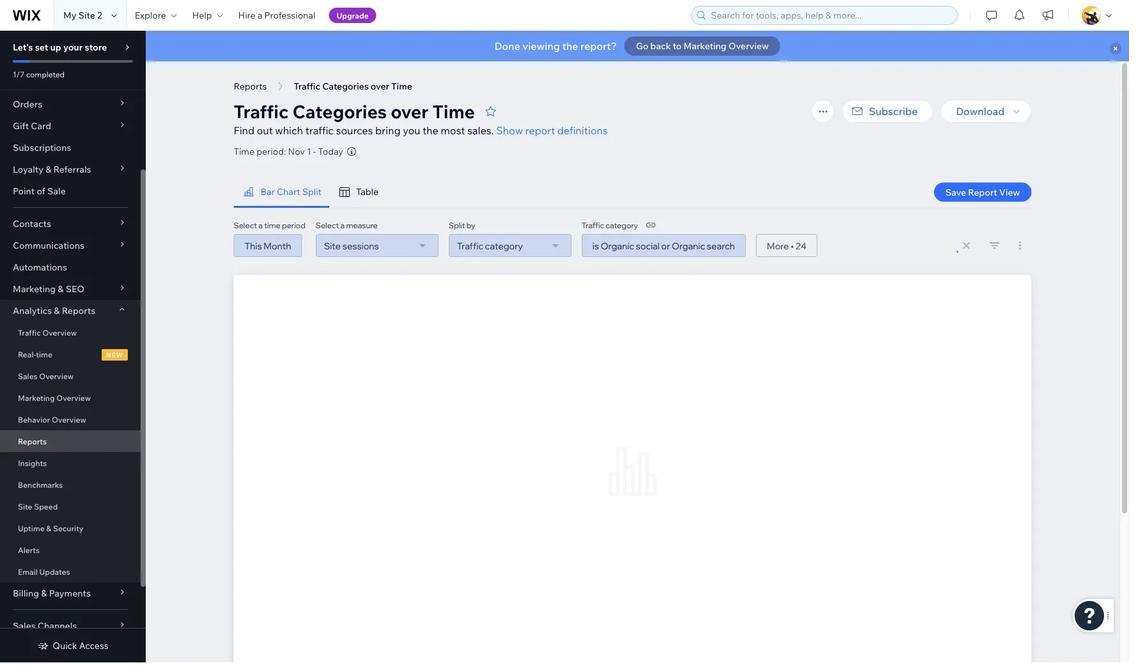 Task type: describe. For each thing, give the bounding box(es) containing it.
& for uptime
[[46, 524, 51, 533]]

quick access button
[[37, 640, 109, 652]]

go back to marketing overview
[[636, 40, 769, 52]]

reports for reports button
[[234, 81, 267, 92]]

store
[[85, 42, 107, 53]]

channels
[[38, 621, 77, 632]]

traffic for traffic categories over time button at the top left of page
[[294, 81, 321, 92]]

show report definitions
[[497, 124, 608, 137]]

1 vertical spatial categories
[[293, 100, 387, 123]]

orders
[[13, 99, 42, 110]]

1 vertical spatial the
[[423, 124, 439, 137]]

analytics & reports button
[[0, 300, 141, 322]]

show report definitions button
[[497, 123, 608, 138]]

completed
[[26, 69, 65, 79]]

email updates
[[18, 567, 70, 577]]

subscriptions
[[13, 142, 71, 153]]

report
[[526, 124, 556, 137]]

traffic overview link
[[0, 322, 141, 344]]

billing & payments button
[[0, 583, 141, 605]]

marketing inside 'button'
[[684, 40, 727, 52]]

professional
[[265, 10, 316, 21]]

subscriptions link
[[0, 137, 141, 159]]

marketing & seo
[[13, 283, 85, 295]]

download button
[[941, 100, 1032, 123]]

1 vertical spatial time
[[433, 100, 475, 123]]

the inside alert
[[563, 40, 579, 52]]

marketing for marketing overview
[[18, 393, 55, 403]]

real-time
[[18, 350, 52, 359]]

& for loyalty
[[46, 164, 51, 175]]

tab list containing bar chart split
[[234, 177, 636, 208]]

sales for sales overview
[[18, 371, 38, 381]]

overview for sales overview
[[39, 371, 74, 381]]

done viewing the report?
[[495, 40, 617, 52]]

time period: nov 1 - today
[[234, 146, 344, 157]]

card
[[31, 120, 51, 131]]

my site 2
[[63, 10, 102, 21]]

upgrade
[[337, 11, 369, 20]]

categories inside button
[[323, 81, 369, 92]]

gift card
[[13, 120, 51, 131]]

go back to marketing overview button
[[625, 36, 781, 56]]

alerts
[[18, 545, 40, 555]]

traffic for traffic overview link
[[18, 328, 41, 338]]

back
[[651, 40, 671, 52]]

site speed
[[18, 502, 58, 512]]

out
[[257, 124, 273, 137]]

analytics
[[13, 305, 52, 316]]

table button
[[329, 177, 387, 208]]

communications
[[13, 240, 85, 251]]

security
[[53, 524, 84, 533]]

uptime
[[18, 524, 45, 533]]

1/7 completed
[[13, 69, 65, 79]]

-
[[313, 146, 316, 157]]

save report view
[[946, 187, 1021, 198]]

a
[[258, 10, 263, 21]]

bar
[[261, 186, 275, 197]]

payments
[[49, 588, 91, 599]]

set
[[35, 42, 48, 53]]

automations link
[[0, 257, 141, 278]]

hire a professional link
[[231, 0, 323, 31]]

orders button
[[0, 93, 141, 115]]

traffic categories over time button
[[288, 77, 419, 96]]

site speed link
[[0, 496, 141, 518]]

today
[[318, 146, 344, 157]]

behavior
[[18, 415, 50, 425]]

1/7
[[13, 69, 24, 79]]

sidebar element
[[0, 31, 146, 664]]

sales overview
[[18, 371, 74, 381]]

viewing
[[523, 40, 560, 52]]

download
[[957, 105, 1006, 118]]

benchmarks
[[18, 480, 63, 490]]

benchmarks link
[[0, 474, 141, 496]]

you
[[403, 124, 421, 137]]

loyalty & referrals button
[[0, 159, 141, 180]]

speed
[[34, 502, 58, 512]]

upgrade button
[[329, 8, 377, 23]]

save report view button
[[935, 183, 1032, 202]]

hire a professional
[[238, 10, 316, 21]]

analytics & reports
[[13, 305, 95, 316]]

0 horizontal spatial time
[[234, 146, 255, 157]]



Task type: locate. For each thing, give the bounding box(es) containing it.
0 vertical spatial time
[[392, 81, 413, 92]]

&
[[46, 164, 51, 175], [58, 283, 64, 295], [54, 305, 60, 316], [46, 524, 51, 533], [41, 588, 47, 599]]

subscribe button
[[843, 100, 934, 123]]

0 vertical spatial traffic categories over time
[[294, 81, 413, 92]]

& inside dropdown button
[[41, 588, 47, 599]]

marketing for marketing & seo
[[13, 283, 56, 295]]

gift card button
[[0, 115, 141, 137]]

overview inside 'button'
[[729, 40, 769, 52]]

email updates link
[[0, 561, 141, 583]]

quick
[[53, 640, 77, 652]]

1 vertical spatial traffic
[[234, 100, 289, 123]]

0 vertical spatial sales
[[18, 371, 38, 381]]

behavior overview link
[[0, 409, 141, 431]]

overview for behavior overview
[[52, 415, 86, 425]]

traffic up out
[[234, 100, 289, 123]]

time up most
[[433, 100, 475, 123]]

marketing right to
[[684, 40, 727, 52]]

2
[[97, 10, 102, 21]]

go
[[636, 40, 649, 52]]

which
[[275, 124, 303, 137]]

& for billing
[[41, 588, 47, 599]]

time up 'you'
[[392, 81, 413, 92]]

1 vertical spatial over
[[391, 100, 429, 123]]

1 vertical spatial sales
[[13, 621, 36, 632]]

traffic inside sidebar element
[[18, 328, 41, 338]]

1 vertical spatial marketing
[[13, 283, 56, 295]]

most
[[441, 124, 465, 137]]

your
[[63, 42, 83, 53]]

2 vertical spatial time
[[234, 146, 255, 157]]

communications button
[[0, 235, 141, 257]]

1 vertical spatial traffic categories over time
[[234, 100, 475, 123]]

reports inside popup button
[[62, 305, 95, 316]]

nov
[[288, 146, 305, 157]]

sales inside 'popup button'
[[13, 621, 36, 632]]

2 horizontal spatial reports
[[234, 81, 267, 92]]

site left speed
[[18, 502, 32, 512]]

reports inside button
[[234, 81, 267, 92]]

2 vertical spatial reports
[[18, 437, 47, 446]]

2 horizontal spatial traffic
[[294, 81, 321, 92]]

bar chart split button
[[234, 177, 329, 208]]

0 horizontal spatial over
[[371, 81, 390, 92]]

sale
[[47, 186, 66, 197]]

definitions
[[558, 124, 608, 137]]

let's
[[13, 42, 33, 53]]

marketing inside dropdown button
[[13, 283, 56, 295]]

over up bring
[[371, 81, 390, 92]]

0 vertical spatial categories
[[323, 81, 369, 92]]

0 vertical spatial reports
[[234, 81, 267, 92]]

access
[[79, 640, 109, 652]]

email
[[18, 567, 38, 577]]

site left 2
[[78, 10, 95, 21]]

period:
[[257, 146, 286, 157]]

0 horizontal spatial the
[[423, 124, 439, 137]]

marketing overview
[[18, 393, 91, 403]]

bar chart split
[[261, 186, 322, 197]]

traffic up real-
[[18, 328, 41, 338]]

updates
[[39, 567, 70, 577]]

help
[[192, 10, 212, 21]]

save
[[946, 187, 967, 198]]

seo
[[66, 283, 85, 295]]

time down the find
[[234, 146, 255, 157]]

traffic categories over time inside button
[[294, 81, 413, 92]]

marketing overview link
[[0, 387, 141, 409]]

& left seo
[[58, 283, 64, 295]]

0 vertical spatial site
[[78, 10, 95, 21]]

find
[[234, 124, 255, 137]]

sales overview link
[[0, 365, 141, 387]]

sales down real-
[[18, 371, 38, 381]]

2 vertical spatial traffic
[[18, 328, 41, 338]]

1 horizontal spatial time
[[392, 81, 413, 92]]

& for marketing
[[58, 283, 64, 295]]

table
[[356, 186, 379, 197]]

traffic inside button
[[294, 81, 321, 92]]

loyalty & referrals
[[13, 164, 91, 175]]

time inside button
[[392, 81, 413, 92]]

traffic up the traffic
[[294, 81, 321, 92]]

traffic
[[294, 81, 321, 92], [234, 100, 289, 123], [18, 328, 41, 338]]

marketing & seo button
[[0, 278, 141, 300]]

site
[[78, 10, 95, 21], [18, 502, 32, 512]]

1 vertical spatial site
[[18, 502, 32, 512]]

sales down billing
[[13, 621, 36, 632]]

& right uptime
[[46, 524, 51, 533]]

contacts
[[13, 218, 51, 229]]

& right billing
[[41, 588, 47, 599]]

& for analytics
[[54, 305, 60, 316]]

0 horizontal spatial reports
[[18, 437, 47, 446]]

reports up the find
[[234, 81, 267, 92]]

done viewing the report? alert
[[146, 31, 1130, 61]]

sales channels button
[[0, 616, 141, 637]]

referrals
[[53, 164, 91, 175]]

report?
[[581, 40, 617, 52]]

report
[[969, 187, 998, 198]]

reports for reports link
[[18, 437, 47, 446]]

new
[[106, 351, 123, 359]]

& down marketing & seo
[[54, 305, 60, 316]]

traffic overview
[[18, 328, 77, 338]]

overview for marketing overview
[[56, 393, 91, 403]]

0 vertical spatial marketing
[[684, 40, 727, 52]]

point of sale
[[13, 186, 66, 197]]

time
[[36, 350, 52, 359]]

up
[[50, 42, 61, 53]]

behavior overview
[[18, 415, 86, 425]]

1 horizontal spatial the
[[563, 40, 579, 52]]

help button
[[185, 0, 231, 31]]

to
[[673, 40, 682, 52]]

reports link
[[0, 431, 141, 452]]

let's set up your store
[[13, 42, 107, 53]]

over up 'you'
[[391, 100, 429, 123]]

traffic categories over time
[[294, 81, 413, 92], [234, 100, 475, 123]]

1 horizontal spatial over
[[391, 100, 429, 123]]

over inside button
[[371, 81, 390, 92]]

sales channels
[[13, 621, 77, 632]]

point
[[13, 186, 35, 197]]

automations
[[13, 262, 67, 273]]

overview for traffic overview
[[42, 328, 77, 338]]

1 horizontal spatial site
[[78, 10, 95, 21]]

reports up insights
[[18, 437, 47, 446]]

categories
[[323, 81, 369, 92], [293, 100, 387, 123]]

bring
[[376, 124, 401, 137]]

reports down seo
[[62, 305, 95, 316]]

find out which traffic sources bring you the most sales.
[[234, 124, 494, 137]]

view
[[1000, 187, 1021, 198]]

site inside sidebar element
[[18, 502, 32, 512]]

& right loyalty
[[46, 164, 51, 175]]

chart
[[277, 186, 300, 197]]

insights
[[18, 458, 47, 468]]

2 vertical spatial marketing
[[18, 393, 55, 403]]

of
[[37, 186, 45, 197]]

tab list
[[234, 177, 636, 208]]

1 vertical spatial reports
[[62, 305, 95, 316]]

the left report?
[[563, 40, 579, 52]]

sales for sales channels
[[13, 621, 36, 632]]

2 horizontal spatial time
[[433, 100, 475, 123]]

over
[[371, 81, 390, 92], [391, 100, 429, 123]]

0 vertical spatial the
[[563, 40, 579, 52]]

0 horizontal spatial site
[[18, 502, 32, 512]]

show
[[497, 124, 523, 137]]

& inside dropdown button
[[58, 283, 64, 295]]

uptime & security link
[[0, 518, 141, 539]]

Search for tools, apps, help & more... field
[[708, 6, 954, 24]]

hire
[[238, 10, 256, 21]]

marketing up 'analytics'
[[13, 283, 56, 295]]

0 horizontal spatial traffic
[[18, 328, 41, 338]]

1 horizontal spatial reports
[[62, 305, 95, 316]]

reports button
[[227, 77, 273, 96]]

0 vertical spatial traffic
[[294, 81, 321, 92]]

time
[[392, 81, 413, 92], [433, 100, 475, 123], [234, 146, 255, 157]]

the right 'you'
[[423, 124, 439, 137]]

0 vertical spatial over
[[371, 81, 390, 92]]

point of sale link
[[0, 180, 141, 202]]

alerts link
[[0, 539, 141, 561]]

reports
[[234, 81, 267, 92], [62, 305, 95, 316], [18, 437, 47, 446]]

contacts button
[[0, 213, 141, 235]]

uptime & security
[[18, 524, 84, 533]]

1 horizontal spatial traffic
[[234, 100, 289, 123]]

marketing up behavior
[[18, 393, 55, 403]]



Task type: vqa. For each thing, say whether or not it's contained in the screenshot.
THE HOW DO OUR GIFT CARDS WORK? Button
no



